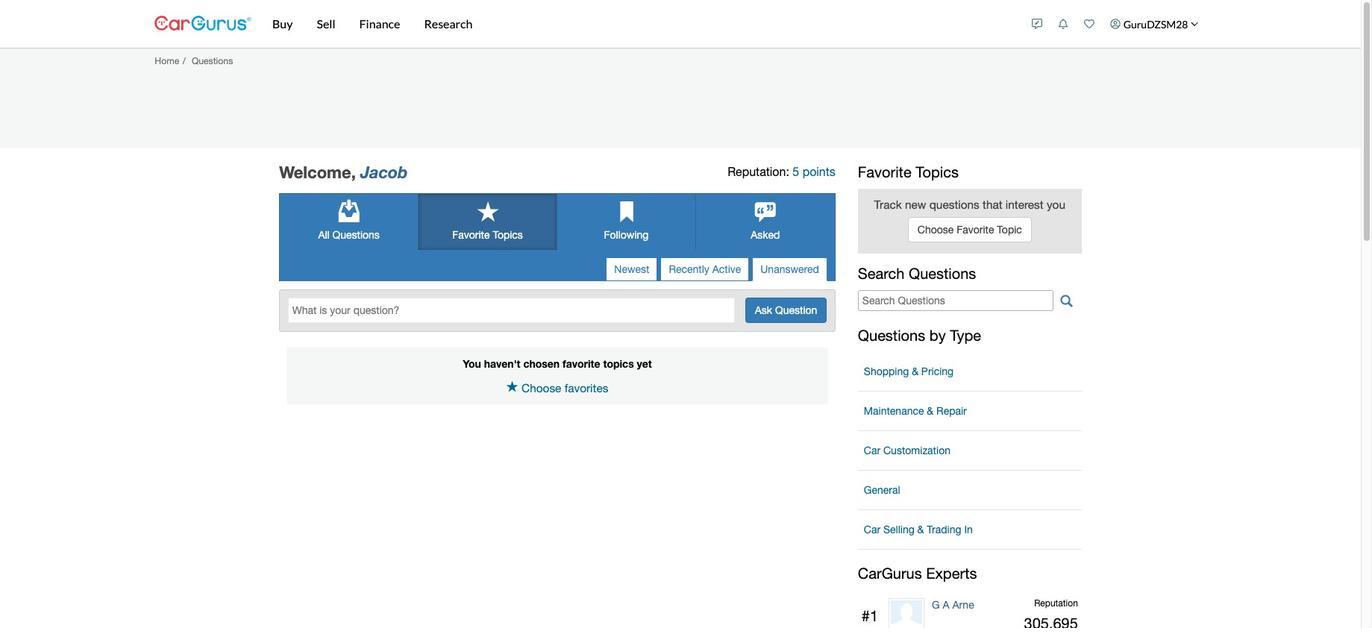 Task type: describe. For each thing, give the bounding box(es) containing it.
Search Questions text field
[[858, 290, 1054, 311]]

buy button
[[261, 0, 305, 48]]

favorite topics inside choose questions to view tab list
[[453, 229, 523, 241]]

& for shopping
[[912, 366, 919, 378]]

finance
[[359, 16, 400, 31]]

& for maintenance
[[927, 406, 934, 418]]

welcome,
[[279, 163, 356, 182]]

choose favorites link
[[507, 381, 609, 395]]

5 points link
[[793, 165, 836, 178]]

questions by type
[[858, 327, 982, 344]]

menu bar containing buy
[[252, 0, 1025, 48]]

questions
[[930, 198, 980, 211]]

trading
[[927, 524, 962, 536]]

in
[[965, 524, 973, 536]]

reputation:
[[728, 165, 790, 178]]

research
[[424, 16, 473, 31]]

questions up shopping
[[858, 327, 926, 344]]

1 horizontal spatial favorite topics
[[858, 163, 959, 181]]

2 vertical spatial &
[[918, 524, 925, 536]]

5
[[793, 165, 800, 178]]

jacob
[[360, 163, 408, 182]]

newest
[[615, 264, 650, 276]]

general
[[864, 485, 901, 497]]

search
[[858, 265, 905, 282]]

asked
[[751, 229, 780, 241]]

car for car selling & trading in
[[864, 524, 881, 536]]

repair
[[937, 406, 967, 418]]

asked link
[[696, 194, 835, 250]]

/
[[183, 55, 186, 66]]

shopping & pricing link
[[858, 359, 1082, 385]]

car for car customization
[[864, 445, 881, 457]]

a
[[943, 600, 950, 612]]

research button
[[412, 0, 485, 48]]

track new questions that interest you
[[875, 198, 1066, 211]]

favorite topics link
[[419, 194, 557, 250]]

sell
[[317, 16, 336, 31]]

reputation: 5 points
[[728, 165, 836, 178]]

chosen
[[524, 357, 560, 370]]

type
[[950, 327, 982, 344]]

shopping & pricing
[[864, 366, 954, 378]]

arne
[[953, 600, 975, 612]]

gurudzsm28 button
[[1103, 3, 1207, 45]]

search questions
[[858, 265, 977, 282]]

welcome, jacob
[[279, 163, 408, 182]]

car customization link
[[858, 438, 1082, 465]]

by
[[930, 327, 946, 344]]

questions up search questions text field
[[909, 265, 977, 282]]

car selling & trading in
[[864, 524, 973, 536]]

topic
[[998, 224, 1023, 236]]

chevron down image
[[1191, 20, 1199, 28]]

topics inside choose questions to view tab list
[[493, 229, 523, 241]]

g a arne
[[932, 600, 975, 612]]

1 horizontal spatial favorite
[[858, 163, 912, 181]]

unanswered link
[[753, 258, 828, 282]]

gurudzsm28
[[1124, 18, 1189, 30]]

interest
[[1006, 198, 1044, 211]]

favorite inside the choose favorite topic link
[[957, 224, 995, 236]]

selling
[[884, 524, 915, 536]]

choose favorite topic
[[918, 224, 1023, 236]]

haven't
[[484, 357, 521, 370]]



Task type: locate. For each thing, give the bounding box(es) containing it.
0 horizontal spatial choose
[[522, 381, 562, 395]]

g
[[932, 600, 940, 612]]

finance button
[[348, 0, 412, 48]]

home
[[155, 55, 179, 66]]

car selling & trading in link
[[858, 517, 1082, 544]]

favorite inside favorite topics link
[[453, 229, 490, 241]]

favorites
[[565, 381, 609, 395]]

cargurus experts
[[858, 565, 977, 582]]

0 vertical spatial &
[[912, 366, 919, 378]]

cargurus logo homepage link image
[[155, 3, 252, 45]]

favorite
[[858, 163, 912, 181], [957, 224, 995, 236], [453, 229, 490, 241]]

menu bar
[[252, 0, 1025, 48]]

general link
[[858, 477, 1082, 504]]

choose questions to view tab list
[[279, 193, 836, 250]]

maintenance
[[864, 406, 925, 418]]

car inside "car customization" link
[[864, 445, 881, 457]]

pricing
[[922, 366, 954, 378]]

buy
[[272, 16, 293, 31]]

1 horizontal spatial topics
[[916, 163, 959, 181]]

points
[[803, 165, 836, 178]]

& left pricing
[[912, 366, 919, 378]]

you
[[463, 357, 481, 370]]

yet
[[637, 357, 652, 370]]

add a car review image
[[1033, 19, 1043, 29]]

all
[[318, 229, 330, 241]]

0 vertical spatial choose
[[918, 224, 954, 236]]

0 vertical spatial car
[[864, 445, 881, 457]]

track
[[875, 198, 902, 211]]

all questions link
[[280, 194, 418, 250]]

2 car from the top
[[864, 524, 881, 536]]

questions right "/"
[[192, 55, 233, 66]]

following link
[[558, 194, 696, 250]]

&
[[912, 366, 919, 378], [927, 406, 934, 418], [918, 524, 925, 536]]

new
[[905, 198, 927, 211]]

What is your question? text field
[[288, 298, 735, 323]]

1 vertical spatial choose
[[522, 381, 562, 395]]

maintenance & repair
[[864, 406, 967, 418]]

choose
[[918, 224, 954, 236], [522, 381, 562, 395]]

choose favorites
[[522, 381, 609, 395]]

user icon image
[[1111, 19, 1121, 29]]

2 horizontal spatial favorite
[[957, 224, 995, 236]]

reputation
[[1035, 599, 1079, 609]]

you
[[1047, 198, 1066, 211]]

unanswered
[[761, 264, 820, 276]]

choose for choose favorite topic
[[918, 224, 954, 236]]

cargurus logo homepage link link
[[155, 3, 252, 45]]

shopping
[[864, 366, 909, 378]]

home link
[[155, 55, 179, 66]]

sort questions by tab list
[[606, 258, 828, 282]]

0 horizontal spatial topics
[[493, 229, 523, 241]]

1 vertical spatial favorite topics
[[453, 229, 523, 241]]

0 horizontal spatial favorite topics
[[453, 229, 523, 241]]

0 vertical spatial topics
[[916, 163, 959, 181]]

choose favorite topic link
[[908, 217, 1032, 243]]

questions
[[192, 55, 233, 66], [333, 229, 380, 241], [909, 265, 977, 282], [858, 327, 926, 344]]

recently
[[669, 264, 710, 276]]

car left "selling"
[[864, 524, 881, 536]]

cargurus
[[858, 565, 922, 582]]

customization
[[884, 445, 951, 457]]

choose for choose favorites
[[522, 381, 562, 395]]

that
[[983, 198, 1003, 211]]

recently active link
[[661, 258, 750, 282]]

maintenance & repair link
[[858, 398, 1082, 425]]

0 vertical spatial favorite topics
[[858, 163, 959, 181]]

choose inside 'tab panel'
[[522, 381, 562, 395]]

1 vertical spatial &
[[927, 406, 934, 418]]

gurudzsm28 menu
[[1025, 3, 1207, 45]]

1 vertical spatial topics
[[493, 229, 523, 241]]

following
[[604, 229, 649, 241]]

car
[[864, 445, 881, 457], [864, 524, 881, 536]]

questions inside the "all questions" link
[[333, 229, 380, 241]]

1 car from the top
[[864, 445, 881, 457]]

car up general
[[864, 445, 881, 457]]

sell button
[[305, 0, 348, 48]]

recently active
[[669, 264, 742, 276]]

open notifications image
[[1059, 19, 1069, 29]]

0 horizontal spatial favorite
[[453, 229, 490, 241]]

& right "selling"
[[918, 524, 925, 536]]

saved cars image
[[1085, 19, 1095, 29]]

experts
[[927, 565, 977, 582]]

car customization
[[864, 445, 951, 457]]

1 horizontal spatial choose
[[918, 224, 954, 236]]

newest link
[[606, 258, 658, 282]]

favorite topics
[[858, 163, 959, 181], [453, 229, 523, 241]]

choose down chosen
[[522, 381, 562, 395]]

favorite
[[563, 357, 601, 370]]

you haven't chosen favorite topics yet
[[463, 357, 652, 370]]

1 vertical spatial car
[[864, 524, 881, 536]]

active
[[713, 264, 742, 276]]

None submit
[[746, 298, 827, 323]]

#1
[[862, 608, 879, 625]]

& left repair on the right bottom
[[927, 406, 934, 418]]

all questions
[[318, 229, 380, 241]]

topics
[[916, 163, 959, 181], [493, 229, 523, 241]]

questions right all at top left
[[333, 229, 380, 241]]

home / questions
[[155, 55, 233, 66]]

choose favorites tab panel
[[287, 348, 828, 405]]

topics
[[604, 357, 634, 370]]

choose down questions
[[918, 224, 954, 236]]



Task type: vqa. For each thing, say whether or not it's contained in the screenshot.
No corresponding to $57,900
no



